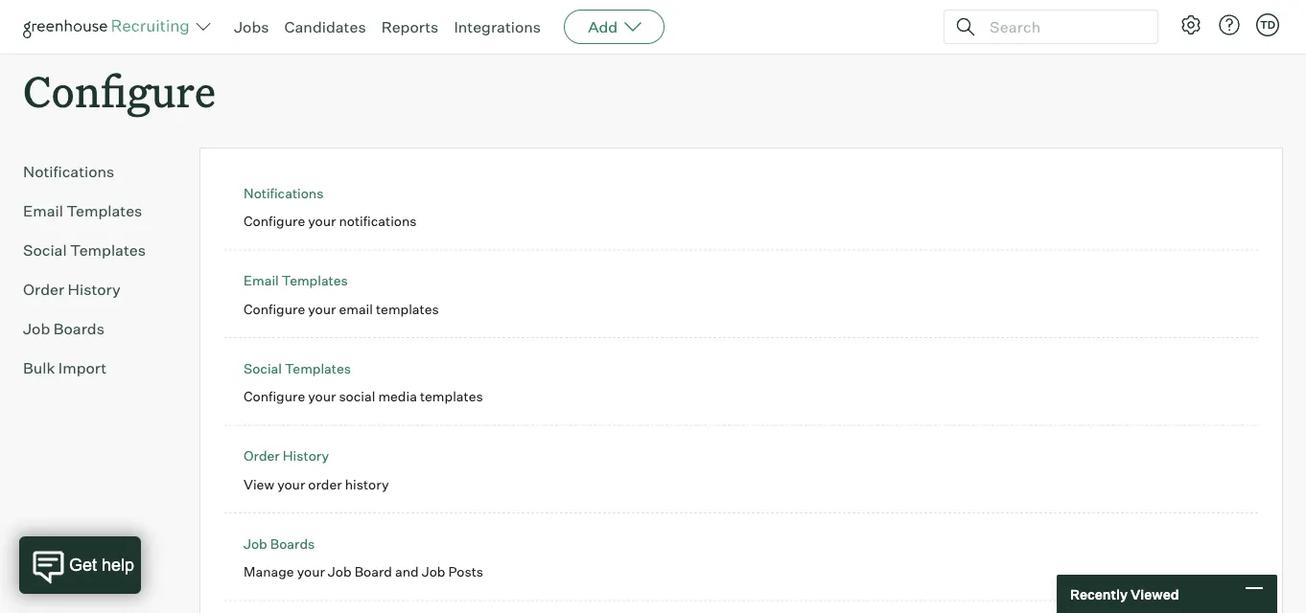 Task type: vqa. For each thing, say whether or not it's contained in the screenshot.


Task type: locate. For each thing, give the bounding box(es) containing it.
1 vertical spatial job boards
[[244, 536, 315, 553]]

1 horizontal spatial social
[[244, 360, 282, 377]]

0 vertical spatial email
[[23, 202, 63, 221]]

job boards link up bulk import link
[[23, 318, 169, 341]]

1 vertical spatial notifications link
[[244, 185, 324, 202]]

1 horizontal spatial order
[[244, 448, 280, 465]]

templates
[[376, 301, 439, 318], [420, 389, 483, 405]]

social
[[23, 241, 67, 260], [244, 360, 282, 377]]

order up bulk
[[23, 280, 64, 299]]

0 vertical spatial job boards link
[[23, 318, 169, 341]]

0 horizontal spatial boards
[[53, 320, 104, 339]]

history up view your order history
[[283, 448, 329, 465]]

0 horizontal spatial email templates link
[[23, 200, 169, 223]]

history up bulk import link
[[68, 280, 121, 299]]

your for job
[[297, 564, 325, 581]]

configure image
[[1179, 13, 1202, 36]]

0 vertical spatial history
[[68, 280, 121, 299]]

1 horizontal spatial history
[[283, 448, 329, 465]]

1 vertical spatial notifications
[[244, 185, 324, 202]]

0 vertical spatial notifications
[[23, 162, 114, 181]]

1 horizontal spatial notifications
[[244, 185, 324, 202]]

1 horizontal spatial order history
[[244, 448, 329, 465]]

0 vertical spatial social templates link
[[23, 239, 169, 262]]

order history link
[[23, 278, 169, 301], [244, 448, 329, 465]]

board
[[354, 564, 392, 581]]

0 horizontal spatial order
[[23, 280, 64, 299]]

0 vertical spatial job boards
[[23, 320, 104, 339]]

add button
[[564, 10, 665, 44]]

reports link
[[381, 17, 439, 36]]

view
[[244, 476, 274, 493]]

your left social on the left bottom
[[308, 389, 336, 405]]

job up manage
[[244, 536, 267, 553]]

social templates
[[23, 241, 146, 260], [244, 360, 351, 377]]

1 horizontal spatial job boards link
[[244, 536, 315, 553]]

job
[[23, 320, 50, 339], [244, 536, 267, 553], [328, 564, 352, 581], [422, 564, 445, 581]]

td button
[[1256, 13, 1279, 36]]

your right manage
[[297, 564, 325, 581]]

templates
[[67, 202, 142, 221], [70, 241, 146, 260], [282, 273, 348, 289], [285, 360, 351, 377]]

notifications
[[339, 213, 417, 230]]

job up bulk
[[23, 320, 50, 339]]

1 horizontal spatial email templates link
[[244, 273, 348, 289]]

configure your notifications
[[244, 213, 417, 230]]

order
[[308, 476, 342, 493]]

boards
[[53, 320, 104, 339], [270, 536, 315, 553]]

job boards link
[[23, 318, 169, 341], [244, 536, 315, 553]]

order history up bulk import
[[23, 280, 121, 299]]

0 horizontal spatial order history link
[[23, 278, 169, 301]]

order up view
[[244, 448, 280, 465]]

1 vertical spatial order history
[[244, 448, 329, 465]]

social templates link
[[23, 239, 169, 262], [244, 360, 351, 377]]

bulk
[[23, 359, 55, 378]]

your for email
[[308, 301, 336, 318]]

job boards
[[23, 320, 104, 339], [244, 536, 315, 553]]

order history up view
[[244, 448, 329, 465]]

notifications
[[23, 162, 114, 181], [244, 185, 324, 202]]

greenhouse recruiting image
[[23, 15, 196, 38]]

configure for notifications
[[244, 213, 305, 230]]

order history link up bulk import link
[[23, 278, 169, 301]]

notifications link
[[23, 160, 169, 183], [244, 185, 324, 202]]

configure
[[23, 62, 216, 119], [244, 213, 305, 230], [244, 301, 305, 318], [244, 389, 305, 405]]

1 horizontal spatial order history link
[[244, 448, 329, 465]]

order
[[23, 280, 64, 299], [244, 448, 280, 465]]

your left "email"
[[308, 301, 336, 318]]

configure for email templates
[[244, 301, 305, 318]]

email templates link
[[23, 200, 169, 223], [244, 273, 348, 289]]

order history
[[23, 280, 121, 299], [244, 448, 329, 465]]

job boards up manage
[[244, 536, 315, 553]]

your for notifications
[[308, 213, 336, 230]]

job boards link up manage
[[244, 536, 315, 553]]

0 vertical spatial notifications link
[[23, 160, 169, 183]]

viewed
[[1130, 586, 1179, 603]]

1 vertical spatial history
[[283, 448, 329, 465]]

add
[[588, 17, 618, 36]]

1 vertical spatial email
[[244, 273, 279, 289]]

boards up manage
[[270, 536, 315, 553]]

recently viewed
[[1070, 586, 1179, 603]]

0 vertical spatial email templates link
[[23, 200, 169, 223]]

order history link up view
[[244, 448, 329, 465]]

1 vertical spatial email templates
[[244, 273, 348, 289]]

templates right "email"
[[376, 301, 439, 318]]

td
[[1260, 18, 1275, 31]]

templates right media
[[420, 389, 483, 405]]

your right view
[[277, 476, 305, 493]]

your
[[308, 213, 336, 230], [308, 301, 336, 318], [308, 389, 336, 405], [277, 476, 305, 493], [297, 564, 325, 581]]

email
[[339, 301, 373, 318]]

1 horizontal spatial social templates link
[[244, 360, 351, 377]]

job right and
[[422, 564, 445, 581]]

0 horizontal spatial notifications link
[[23, 160, 169, 183]]

0 horizontal spatial email templates
[[23, 202, 142, 221]]

Search text field
[[985, 13, 1140, 41]]

your for social
[[308, 389, 336, 405]]

1 vertical spatial social templates link
[[244, 360, 351, 377]]

1 vertical spatial boards
[[270, 536, 315, 553]]

posts
[[448, 564, 483, 581]]

email
[[23, 202, 63, 221], [244, 273, 279, 289]]

import
[[58, 359, 107, 378]]

email templates
[[23, 202, 142, 221], [244, 273, 348, 289]]

0 horizontal spatial social
[[23, 241, 67, 260]]

1 vertical spatial social
[[244, 360, 282, 377]]

history
[[68, 280, 121, 299], [283, 448, 329, 465]]

1 vertical spatial order
[[244, 448, 280, 465]]

your left notifications
[[308, 213, 336, 230]]

1 horizontal spatial email templates
[[244, 273, 348, 289]]

1 vertical spatial social templates
[[244, 360, 351, 377]]

1 horizontal spatial social templates
[[244, 360, 351, 377]]

0 horizontal spatial history
[[68, 280, 121, 299]]

job boards up bulk import
[[23, 320, 104, 339]]

your for order
[[277, 476, 305, 493]]

0 horizontal spatial order history
[[23, 280, 121, 299]]

0 vertical spatial order history link
[[23, 278, 169, 301]]

boards up import
[[53, 320, 104, 339]]

0 vertical spatial social templates
[[23, 241, 146, 260]]

job inside job boards link
[[23, 320, 50, 339]]

candidates
[[284, 17, 366, 36]]



Task type: describe. For each thing, give the bounding box(es) containing it.
1 horizontal spatial boards
[[270, 536, 315, 553]]

1 vertical spatial templates
[[420, 389, 483, 405]]

social
[[339, 389, 375, 405]]

0 horizontal spatial social templates
[[23, 241, 146, 260]]

configure for social templates
[[244, 389, 305, 405]]

configure your email templates
[[244, 301, 439, 318]]

and
[[395, 564, 419, 581]]

job left board
[[328, 564, 352, 581]]

0 vertical spatial social
[[23, 241, 67, 260]]

td button
[[1252, 10, 1283, 40]]

1 vertical spatial email templates link
[[244, 273, 348, 289]]

history
[[345, 476, 389, 493]]

0 vertical spatial order
[[23, 280, 64, 299]]

media
[[378, 389, 417, 405]]

manage your job board and job posts
[[244, 564, 483, 581]]

recently
[[1070, 586, 1128, 603]]

0 vertical spatial boards
[[53, 320, 104, 339]]

0 horizontal spatial job boards
[[23, 320, 104, 339]]

1 vertical spatial order history link
[[244, 448, 329, 465]]

reports
[[381, 17, 439, 36]]

jobs
[[234, 17, 269, 36]]

1 vertical spatial job boards link
[[244, 536, 315, 553]]

1 horizontal spatial email
[[244, 273, 279, 289]]

integrations link
[[454, 17, 541, 36]]

0 horizontal spatial social templates link
[[23, 239, 169, 262]]

0 vertical spatial order history
[[23, 280, 121, 299]]

view your order history
[[244, 476, 389, 493]]

integrations
[[454, 17, 541, 36]]

bulk import
[[23, 359, 107, 378]]

manage
[[244, 564, 294, 581]]

0 horizontal spatial notifications
[[23, 162, 114, 181]]

1 horizontal spatial job boards
[[244, 536, 315, 553]]

jobs link
[[234, 17, 269, 36]]

candidates link
[[284, 17, 366, 36]]

configure your social media templates
[[244, 389, 483, 405]]

bulk import link
[[23, 357, 169, 380]]

1 horizontal spatial notifications link
[[244, 185, 324, 202]]

0 horizontal spatial job boards link
[[23, 318, 169, 341]]

0 horizontal spatial email
[[23, 202, 63, 221]]

0 vertical spatial email templates
[[23, 202, 142, 221]]

0 vertical spatial templates
[[376, 301, 439, 318]]



